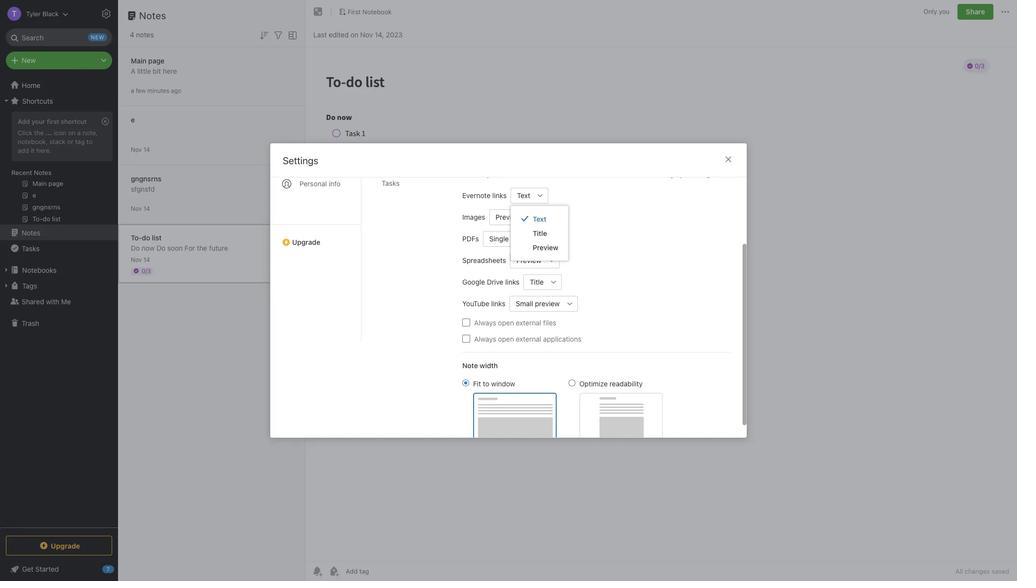 Task type: describe. For each thing, give the bounding box(es) containing it.
evernote
[[462, 191, 491, 200]]

2 vertical spatial notes
[[22, 228, 40, 237]]

icon
[[54, 129, 66, 137]]

home link
[[0, 77, 118, 93]]

to-do list do now do soon for the future
[[131, 233, 228, 252]]

tags button
[[0, 278, 118, 294]]

my
[[665, 171, 674, 179]]

applications
[[543, 335, 581, 343]]

dropdown list menu
[[511, 212, 568, 255]]

close image
[[723, 153, 734, 165]]

for
[[543, 171, 551, 179]]

...
[[45, 129, 52, 137]]

links right drive
[[505, 278, 520, 286]]

and
[[582, 171, 593, 179]]

or
[[67, 138, 73, 146]]

Note Editor text field
[[305, 47, 1017, 561]]

note,
[[83, 129, 98, 137]]

notes inside the note list "element"
[[139, 10, 166, 21]]

note window element
[[305, 0, 1017, 581]]

optimize
[[579, 379, 608, 388]]

4
[[130, 30, 134, 39]]

preview for top preview button
[[496, 213, 521, 221]]

a
[[131, 67, 135, 75]]

upgrade for the leftmost upgrade popup button
[[51, 542, 80, 550]]

add a reminder image
[[311, 566, 323, 577]]

notebook
[[363, 8, 392, 16]]

nov 14 for gngnsrns
[[131, 205, 150, 212]]

expand notebooks image
[[2, 266, 10, 274]]

0 vertical spatial preview button
[[489, 209, 523, 225]]

first notebook
[[348, 8, 392, 16]]

here.
[[36, 146, 51, 154]]

settings image
[[100, 8, 112, 20]]

images
[[462, 213, 485, 221]]

1 vertical spatial preview button
[[510, 253, 544, 268]]

saved
[[992, 568, 1009, 575]]

notes link
[[0, 225, 118, 241]]

Always open external applications checkbox
[[462, 335, 470, 343]]

evernote links
[[462, 191, 507, 200]]

tasks inside tasks tab
[[382, 179, 400, 187]]

preview for the bottom preview button
[[516, 256, 541, 265]]

expand note image
[[312, 6, 324, 18]]

14 for e
[[143, 146, 150, 153]]

a inside the note list "element"
[[131, 87, 134, 94]]

to-
[[131, 233, 142, 242]]

what
[[636, 171, 652, 179]]

all changes saved
[[956, 568, 1009, 575]]

page for single
[[511, 235, 527, 243]]

edited
[[329, 30, 349, 39]]

14,
[[375, 30, 384, 39]]

recent notes
[[11, 169, 51, 177]]

minutes
[[147, 87, 169, 94]]

do
[[142, 233, 150, 242]]

only you
[[924, 8, 950, 15]]

recent
[[11, 169, 32, 177]]

title inside 'dropdown list' menu
[[533, 229, 547, 237]]

Choose default view option for Evernote links field
[[511, 188, 549, 203]]

on inside note window element
[[351, 30, 358, 39]]

ago
[[171, 87, 181, 94]]

views
[[524, 171, 541, 179]]

info
[[329, 180, 341, 188]]

3 nov 14 from the top
[[131, 256, 150, 263]]

text link
[[511, 212, 568, 226]]

0 horizontal spatial upgrade button
[[6, 536, 112, 556]]

width
[[480, 361, 498, 370]]

tasks inside tasks button
[[22, 244, 40, 253]]

tag
[[75, 138, 85, 146]]

expand tags image
[[2, 282, 10, 290]]

choose your default views for new links and attachments.
[[462, 171, 634, 179]]

drive
[[487, 278, 503, 286]]

page for main
[[148, 56, 164, 65]]

personal
[[300, 180, 327, 188]]

always open external applications
[[474, 335, 581, 343]]

soon
[[167, 244, 183, 252]]

little
[[137, 67, 151, 75]]

tab list containing personal info
[[271, 82, 362, 342]]

all
[[956, 568, 963, 575]]

on inside icon on a note, notebook, stack or tag to add it here.
[[68, 129, 76, 137]]

it
[[31, 146, 35, 154]]

your for default
[[487, 171, 500, 179]]

first notebook button
[[335, 5, 395, 19]]

fit to window
[[473, 379, 515, 388]]

Always open external files checkbox
[[462, 319, 470, 327]]

single page
[[489, 235, 527, 243]]

nov down e
[[131, 146, 142, 153]]

add your first shortcut
[[18, 118, 87, 125]]

spreadsheets
[[462, 256, 506, 265]]

now
[[142, 244, 155, 252]]

fit
[[473, 379, 481, 388]]

personal info
[[300, 180, 341, 188]]

list
[[152, 233, 162, 242]]

3 14 from the top
[[143, 256, 150, 263]]

upgrade for upgrade popup button within the tab list
[[292, 238, 320, 246]]

choose
[[462, 171, 485, 179]]

group inside tree
[[0, 109, 118, 229]]

shortcuts button
[[0, 93, 118, 109]]

notebook,
[[18, 138, 48, 146]]



Task type: locate. For each thing, give the bounding box(es) containing it.
title link
[[511, 226, 568, 240]]

14 up "gngnsrns"
[[143, 146, 150, 153]]

changes
[[965, 568, 990, 575]]

notes inside group
[[34, 169, 51, 177]]

2 nov 14 from the top
[[131, 205, 150, 212]]

shared
[[22, 297, 44, 306]]

0 vertical spatial on
[[351, 30, 358, 39]]

2 external from the top
[[516, 335, 541, 343]]

external
[[516, 318, 541, 327], [516, 335, 541, 343]]

1 vertical spatial title
[[530, 278, 544, 286]]

tree containing home
[[0, 77, 118, 527]]

google
[[462, 278, 485, 286]]

your for first
[[32, 118, 45, 125]]

add tag image
[[328, 566, 340, 577]]

group
[[0, 109, 118, 229]]

notes
[[136, 30, 154, 39]]

1 vertical spatial preview
[[533, 243, 558, 252]]

small preview
[[516, 300, 560, 308]]

click
[[18, 129, 32, 137]]

1 vertical spatial 14
[[143, 205, 150, 212]]

preview up single page
[[496, 213, 521, 221]]

links
[[567, 171, 580, 179], [492, 191, 507, 200], [505, 278, 520, 286], [491, 300, 506, 308]]

4 notes
[[130, 30, 154, 39]]

0 horizontal spatial upgrade
[[51, 542, 80, 550]]

preview button up single page button
[[489, 209, 523, 225]]

0 horizontal spatial tasks
[[22, 244, 40, 253]]

nov up 0/3
[[131, 256, 142, 263]]

open
[[498, 318, 514, 327], [498, 335, 514, 343]]

trash
[[22, 319, 39, 327]]

title up small preview button
[[530, 278, 544, 286]]

1 horizontal spatial a
[[131, 87, 134, 94]]

1 horizontal spatial upgrade
[[292, 238, 320, 246]]

first
[[348, 8, 361, 16]]

icon on a note, notebook, stack or tag to add it here.
[[18, 129, 98, 154]]

options?
[[676, 171, 703, 179]]

to
[[87, 138, 92, 146], [483, 379, 489, 388]]

main
[[131, 56, 146, 65]]

the inside to-do list do now do soon for the future
[[197, 244, 207, 252]]

always
[[474, 318, 496, 327], [474, 335, 496, 343]]

2 do from the left
[[157, 244, 165, 252]]

your left the default at top
[[487, 171, 500, 179]]

gngnsrns sfgnsfd
[[131, 174, 161, 193]]

1 nov 14 from the top
[[131, 146, 150, 153]]

2 14 from the top
[[143, 205, 150, 212]]

1 horizontal spatial the
[[197, 244, 207, 252]]

first
[[47, 118, 59, 125]]

trash link
[[0, 315, 118, 331]]

on up the or
[[68, 129, 76, 137]]

shared with me link
[[0, 294, 118, 309]]

google drive links
[[462, 278, 520, 286]]

0 vertical spatial always
[[474, 318, 496, 327]]

external down always open external files
[[516, 335, 541, 343]]

0 vertical spatial nov 14
[[131, 146, 150, 153]]

to right fit at the left of the page
[[483, 379, 489, 388]]

upgrade inside tab list
[[292, 238, 320, 246]]

title inside button
[[530, 278, 544, 286]]

upgrade button inside tab list
[[271, 224, 361, 250]]

preview inside choose default view option for spreadsheets field
[[516, 256, 541, 265]]

1 vertical spatial page
[[511, 235, 527, 243]]

Choose default view option for Google Drive links field
[[523, 274, 562, 290]]

nov inside note window element
[[360, 30, 373, 39]]

1 vertical spatial to
[[483, 379, 489, 388]]

1 vertical spatial notes
[[34, 169, 51, 177]]

preview inside choose default view option for images field
[[496, 213, 521, 221]]

open for always open external applications
[[498, 335, 514, 343]]

0 vertical spatial tasks
[[382, 179, 400, 187]]

new
[[22, 56, 36, 64]]

notes up notes
[[139, 10, 166, 21]]

few
[[136, 87, 146, 94]]

0 vertical spatial your
[[32, 118, 45, 125]]

attachments.
[[595, 171, 634, 179]]

2 open from the top
[[498, 335, 514, 343]]

1 vertical spatial upgrade button
[[6, 536, 112, 556]]

the inside group
[[34, 129, 44, 137]]

nov left 14,
[[360, 30, 373, 39]]

external for applications
[[516, 335, 541, 343]]

e
[[131, 115, 135, 124]]

Optimize readability radio
[[569, 379, 575, 386]]

nov 14 up 0/3
[[131, 256, 150, 263]]

group containing add your first shortcut
[[0, 109, 118, 229]]

0 vertical spatial title
[[533, 229, 547, 237]]

for
[[185, 244, 195, 252]]

0 vertical spatial to
[[87, 138, 92, 146]]

notes right recent
[[34, 169, 51, 177]]

page up bit
[[148, 56, 164, 65]]

1 14 from the top
[[143, 146, 150, 153]]

0 horizontal spatial your
[[32, 118, 45, 125]]

youtube
[[462, 300, 489, 308]]

1 vertical spatial text
[[533, 215, 546, 223]]

1 vertical spatial upgrade
[[51, 542, 80, 550]]

1 vertical spatial tasks
[[22, 244, 40, 253]]

0/3
[[142, 267, 151, 275]]

to inside option group
[[483, 379, 489, 388]]

page
[[148, 56, 164, 65], [511, 235, 527, 243]]

youtube links
[[462, 300, 506, 308]]

1 vertical spatial nov 14
[[131, 205, 150, 212]]

pdfs
[[462, 235, 479, 243]]

gngnsrns
[[131, 174, 161, 183]]

tree
[[0, 77, 118, 527]]

1 vertical spatial always
[[474, 335, 496, 343]]

what are my options?
[[636, 171, 703, 179]]

tasks tab
[[374, 175, 447, 191]]

last
[[313, 30, 327, 39]]

Choose default view option for Images field
[[489, 209, 539, 225]]

nov 14
[[131, 146, 150, 153], [131, 205, 150, 212], [131, 256, 150, 263]]

0 vertical spatial open
[[498, 318, 514, 327]]

14 up 0/3
[[143, 256, 150, 263]]

1 vertical spatial on
[[68, 129, 76, 137]]

sfgnsfd
[[131, 185, 155, 193]]

0 vertical spatial external
[[516, 318, 541, 327]]

Search text field
[[13, 29, 105, 46]]

links down drive
[[491, 300, 506, 308]]

main page a little bit here
[[131, 56, 177, 75]]

single page button
[[483, 231, 529, 247]]

tasks
[[382, 179, 400, 187], [22, 244, 40, 253]]

open up always open external applications
[[498, 318, 514, 327]]

nov 14 up "gngnsrns"
[[131, 146, 150, 153]]

1 do from the left
[[131, 244, 140, 252]]

links left "and"
[[567, 171, 580, 179]]

text button
[[511, 188, 533, 203]]

external up always open external applications
[[516, 318, 541, 327]]

1 horizontal spatial tasks
[[382, 179, 400, 187]]

nov down sfgnsfd
[[131, 205, 142, 212]]

with
[[46, 297, 59, 306]]

a
[[131, 87, 134, 94], [77, 129, 81, 137]]

to inside icon on a note, notebook, stack or tag to add it here.
[[87, 138, 92, 146]]

preview
[[535, 300, 560, 308]]

tasks button
[[0, 241, 118, 256]]

are
[[654, 171, 663, 179]]

stack
[[49, 138, 65, 146]]

0 horizontal spatial text
[[517, 191, 530, 200]]

on right edited
[[351, 30, 358, 39]]

readability
[[610, 379, 643, 388]]

the right for
[[197, 244, 207, 252]]

1 open from the top
[[498, 318, 514, 327]]

a few minutes ago
[[131, 87, 181, 94]]

notes
[[139, 10, 166, 21], [34, 169, 51, 177], [22, 228, 40, 237]]

preview down title link
[[533, 243, 558, 252]]

default
[[502, 171, 522, 179]]

1 horizontal spatial do
[[157, 244, 165, 252]]

2 always from the top
[[474, 335, 496, 343]]

14 down sfgnsfd
[[143, 205, 150, 212]]

page inside button
[[511, 235, 527, 243]]

open down always open external files
[[498, 335, 514, 343]]

0 vertical spatial notes
[[139, 10, 166, 21]]

1 horizontal spatial text
[[533, 215, 546, 223]]

text down views
[[517, 191, 530, 200]]

page right single
[[511, 235, 527, 243]]

share button
[[958, 4, 994, 20]]

your
[[32, 118, 45, 125], [487, 171, 500, 179]]

0 vertical spatial upgrade
[[292, 238, 320, 246]]

1 vertical spatial a
[[77, 129, 81, 137]]

0 vertical spatial a
[[131, 87, 134, 94]]

future
[[209, 244, 228, 252]]

0 horizontal spatial do
[[131, 244, 140, 252]]

Choose default view option for Spreadsheets field
[[510, 253, 560, 268]]

14 for gngnsrns
[[143, 205, 150, 212]]

the left ...
[[34, 129, 44, 137]]

None search field
[[13, 29, 105, 46]]

do down list
[[157, 244, 165, 252]]

title up the 'preview' link in the right top of the page
[[533, 229, 547, 237]]

page inside "main page a little bit here"
[[148, 56, 164, 65]]

small preview button
[[509, 296, 562, 312]]

always for always open external applications
[[474, 335, 496, 343]]

notebooks link
[[0, 262, 118, 278]]

a up tag
[[77, 129, 81, 137]]

0 vertical spatial the
[[34, 129, 44, 137]]

1 horizontal spatial to
[[483, 379, 489, 388]]

note
[[462, 361, 478, 370]]

1 horizontal spatial on
[[351, 30, 358, 39]]

1 external from the top
[[516, 318, 541, 327]]

single
[[489, 235, 509, 243]]

your inside tree
[[32, 118, 45, 125]]

text
[[517, 191, 530, 200], [533, 215, 546, 223]]

0 vertical spatial 14
[[143, 146, 150, 153]]

1 vertical spatial external
[[516, 335, 541, 343]]

0 vertical spatial preview
[[496, 213, 521, 221]]

always right always open external files checkbox
[[474, 318, 496, 327]]

title button
[[523, 274, 546, 290]]

1 vertical spatial your
[[487, 171, 500, 179]]

Choose default view option for PDFs field
[[483, 231, 545, 247]]

1 horizontal spatial your
[[487, 171, 500, 179]]

do down to-
[[131, 244, 140, 252]]

1 vertical spatial the
[[197, 244, 207, 252]]

option group containing fit to window
[[462, 378, 663, 441]]

0 horizontal spatial a
[[77, 129, 81, 137]]

2 vertical spatial preview
[[516, 256, 541, 265]]

1 horizontal spatial page
[[511, 235, 527, 243]]

0 horizontal spatial the
[[34, 129, 44, 137]]

option group
[[462, 378, 663, 441]]

window
[[491, 379, 515, 388]]

1 vertical spatial open
[[498, 335, 514, 343]]

0 horizontal spatial on
[[68, 129, 76, 137]]

always for always open external files
[[474, 318, 496, 327]]

files
[[543, 318, 556, 327]]

always right the always open external applications option
[[474, 335, 496, 343]]

tab list
[[271, 82, 362, 342]]

bit
[[153, 67, 161, 75]]

2 vertical spatial nov 14
[[131, 256, 150, 263]]

0 horizontal spatial page
[[148, 56, 164, 65]]

notes up tasks button
[[22, 228, 40, 237]]

2 vertical spatial 14
[[143, 256, 150, 263]]

text inside button
[[517, 191, 530, 200]]

links left text button
[[492, 191, 507, 200]]

share
[[966, 7, 985, 16]]

text up title link
[[533, 215, 546, 223]]

text inside 'dropdown list' menu
[[533, 215, 546, 223]]

preview inside 'dropdown list' menu
[[533, 243, 558, 252]]

shortcut
[[61, 118, 87, 125]]

here
[[163, 67, 177, 75]]

do
[[131, 244, 140, 252], [157, 244, 165, 252]]

nov 14 down sfgnsfd
[[131, 205, 150, 212]]

preview button up title button
[[510, 253, 544, 268]]

a left few
[[131, 87, 134, 94]]

0 vertical spatial text
[[517, 191, 530, 200]]

only
[[924, 8, 937, 15]]

0 horizontal spatial to
[[87, 138, 92, 146]]

notebooks
[[22, 266, 57, 274]]

nov 14 for e
[[131, 146, 150, 153]]

shortcuts
[[22, 97, 53, 105]]

a inside icon on a note, notebook, stack or tag to add it here.
[[77, 129, 81, 137]]

Fit to window radio
[[462, 379, 469, 386]]

add
[[18, 146, 29, 154]]

Choose default view option for YouTube links field
[[509, 296, 578, 312]]

note list element
[[118, 0, 305, 581]]

me
[[61, 297, 71, 306]]

preview down the 'preview' link in the right top of the page
[[516, 256, 541, 265]]

tags
[[22, 282, 37, 290]]

0 vertical spatial page
[[148, 56, 164, 65]]

your up click the ...
[[32, 118, 45, 125]]

optimize readability
[[579, 379, 643, 388]]

open for always open external files
[[498, 318, 514, 327]]

to down note,
[[87, 138, 92, 146]]

external for files
[[516, 318, 541, 327]]

1 always from the top
[[474, 318, 496, 327]]

1 horizontal spatial upgrade button
[[271, 224, 361, 250]]

0 vertical spatial upgrade button
[[271, 224, 361, 250]]



Task type: vqa. For each thing, say whether or not it's contained in the screenshot.
'a' inside the the Note List element
yes



